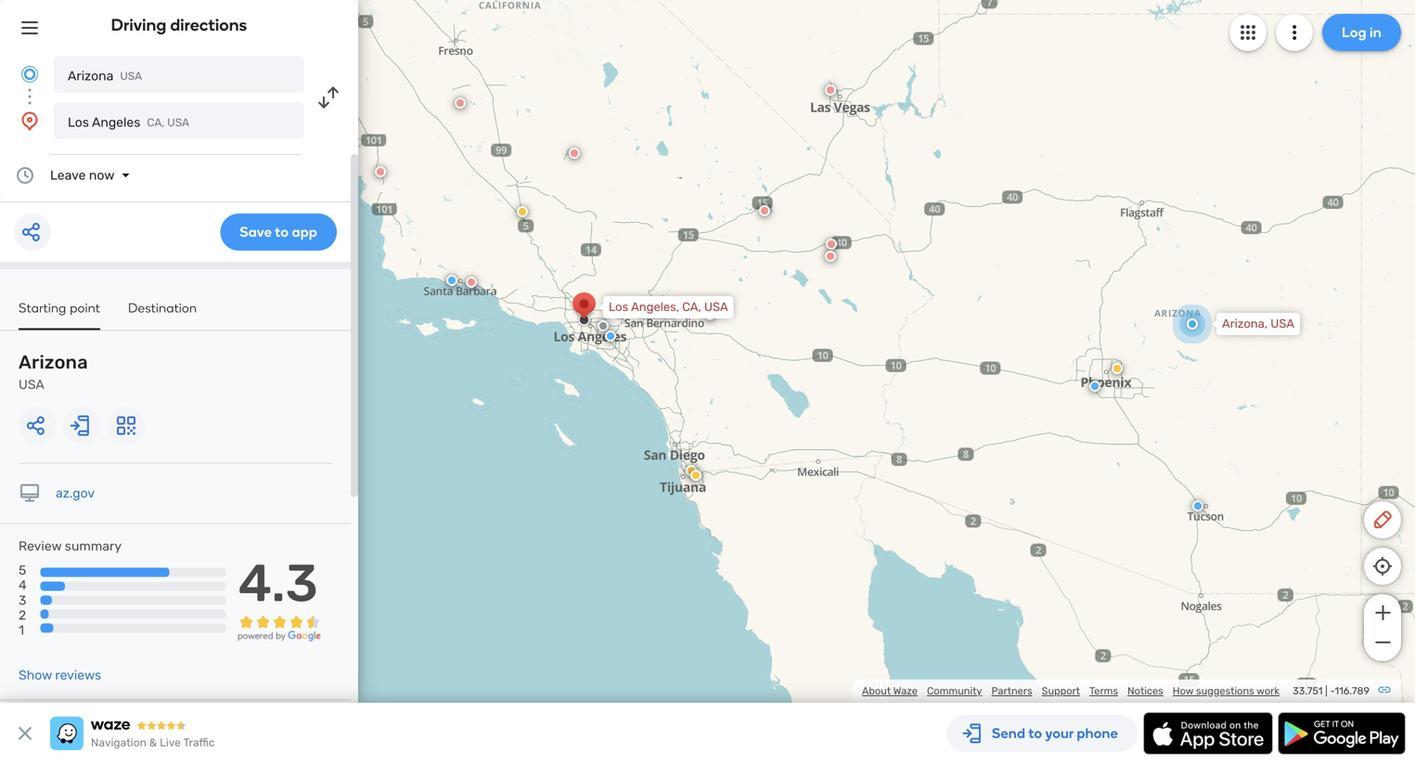 Task type: describe. For each thing, give the bounding box(es) containing it.
usa right arizona,
[[1271, 317, 1295, 331]]

0 vertical spatial arizona
[[68, 68, 114, 84]]

how
[[1173, 685, 1194, 697]]

partners link
[[992, 685, 1033, 697]]

location image
[[19, 110, 41, 132]]

work
[[1257, 685, 1280, 697]]

traffic
[[183, 736, 215, 749]]

destination button
[[128, 300, 197, 328]]

arizona,
[[1223, 317, 1268, 331]]

5 4 3 2 1
[[19, 563, 27, 638]]

starting
[[19, 300, 66, 316]]

starting point button
[[19, 300, 100, 330]]

los angeles ca, usa
[[68, 115, 189, 130]]

ca, for angeles,
[[683, 300, 702, 314]]

support
[[1042, 685, 1081, 697]]

support link
[[1042, 685, 1081, 697]]

community link
[[927, 685, 983, 697]]

usa inside the los angeles ca, usa
[[167, 116, 189, 129]]

4.3
[[238, 552, 318, 614]]

1 vertical spatial arizona
[[19, 351, 88, 373]]

116.789
[[1335, 685, 1370, 697]]

los angeles, ca, usa
[[609, 300, 729, 314]]

review
[[19, 538, 62, 554]]

point
[[70, 300, 100, 316]]

zoom in image
[[1372, 602, 1395, 624]]

about waze community partners support terms notices how suggestions work
[[862, 685, 1280, 697]]

usa down starting point "button"
[[19, 377, 44, 392]]

show reviews
[[19, 668, 101, 683]]

1 vertical spatial arizona usa
[[19, 351, 88, 392]]

notices link
[[1128, 685, 1164, 697]]

leave
[[50, 168, 86, 183]]

reviews
[[55, 668, 101, 683]]

terms link
[[1090, 685, 1119, 697]]

starting point
[[19, 300, 100, 316]]

leave now
[[50, 168, 115, 183]]

pencil image
[[1372, 509, 1394, 531]]

community
[[927, 685, 983, 697]]

33.751 | -116.789
[[1293, 685, 1370, 697]]

az.gov
[[56, 486, 95, 501]]

|
[[1326, 685, 1328, 697]]

computer image
[[19, 482, 41, 505]]

5
[[19, 563, 26, 578]]

x image
[[14, 722, 36, 745]]

arizona, usa
[[1223, 317, 1295, 331]]

about
[[862, 685, 891, 697]]

how suggestions work link
[[1173, 685, 1280, 697]]

navigation
[[91, 736, 147, 749]]

clock image
[[14, 164, 36, 187]]



Task type: locate. For each thing, give the bounding box(es) containing it.
los
[[68, 115, 89, 130], [609, 300, 629, 314]]

3
[[19, 593, 26, 608]]

review summary
[[19, 538, 122, 554]]

now
[[89, 168, 115, 183]]

los left angeles
[[68, 115, 89, 130]]

2
[[19, 608, 26, 623]]

usa
[[120, 70, 142, 83], [167, 116, 189, 129], [705, 300, 729, 314], [1271, 317, 1295, 331], [19, 377, 44, 392]]

link image
[[1378, 682, 1393, 697]]

live
[[160, 736, 181, 749]]

hazard image
[[1112, 363, 1123, 374], [686, 465, 697, 476], [691, 470, 702, 481]]

los for angeles,
[[609, 300, 629, 314]]

road closed image
[[825, 84, 837, 96], [455, 97, 466, 109], [759, 205, 771, 216], [826, 239, 837, 250], [466, 277, 477, 288]]

about waze link
[[862, 685, 918, 697]]

notices
[[1128, 685, 1164, 697]]

police image
[[447, 275, 458, 286], [605, 331, 616, 342], [1090, 381, 1101, 392], [1193, 500, 1204, 512]]

az.gov link
[[56, 486, 95, 501]]

terms
[[1090, 685, 1119, 697]]

arizona usa up angeles
[[68, 68, 142, 84]]

arizona up angeles
[[68, 68, 114, 84]]

0 horizontal spatial los
[[68, 115, 89, 130]]

ca, right angeles,
[[683, 300, 702, 314]]

current location image
[[19, 63, 41, 85]]

1 vertical spatial los
[[609, 300, 629, 314]]

4
[[19, 578, 27, 593]]

1 horizontal spatial los
[[609, 300, 629, 314]]

1
[[19, 622, 24, 638]]

0 vertical spatial los
[[68, 115, 89, 130]]

0 horizontal spatial ca,
[[147, 116, 165, 129]]

waze
[[894, 685, 918, 697]]

los up accident image
[[609, 300, 629, 314]]

suggestions
[[1197, 685, 1255, 697]]

angeles,
[[631, 300, 680, 314]]

1 horizontal spatial ca,
[[683, 300, 702, 314]]

-
[[1331, 685, 1335, 697]]

33.751
[[1293, 685, 1323, 697]]

arizona usa down starting point "button"
[[19, 351, 88, 392]]

ca, for angeles
[[147, 116, 165, 129]]

summary
[[65, 538, 122, 554]]

usa up the los angeles ca, usa
[[120, 70, 142, 83]]

arizona usa
[[68, 68, 142, 84], [19, 351, 88, 392]]

show
[[19, 668, 52, 683]]

usa right angeles,
[[705, 300, 729, 314]]

driving directions
[[111, 15, 247, 35]]

1 vertical spatial ca,
[[683, 300, 702, 314]]

ca, inside the los angeles ca, usa
[[147, 116, 165, 129]]

navigation & live traffic
[[91, 736, 215, 749]]

zoom out image
[[1372, 631, 1395, 654]]

arizona down starting point "button"
[[19, 351, 88, 373]]

ca,
[[147, 116, 165, 129], [683, 300, 702, 314]]

directions
[[170, 15, 247, 35]]

arizona
[[68, 68, 114, 84], [19, 351, 88, 373]]

partners
[[992, 685, 1033, 697]]

hazard image
[[517, 206, 528, 217]]

driving
[[111, 15, 167, 35]]

usa right angeles
[[167, 116, 189, 129]]

road closed image
[[569, 148, 580, 159], [375, 166, 386, 177], [825, 251, 837, 262], [705, 309, 716, 320]]

0 vertical spatial arizona usa
[[68, 68, 142, 84]]

destination
[[128, 300, 197, 316]]

los for angeles
[[68, 115, 89, 130]]

accident image
[[598, 320, 609, 331]]

0 vertical spatial ca,
[[147, 116, 165, 129]]

angeles
[[92, 115, 141, 130]]

ca, right angeles
[[147, 116, 165, 129]]

&
[[149, 736, 157, 749]]



Task type: vqa. For each thing, say whether or not it's contained in the screenshot.
while to the left
no



